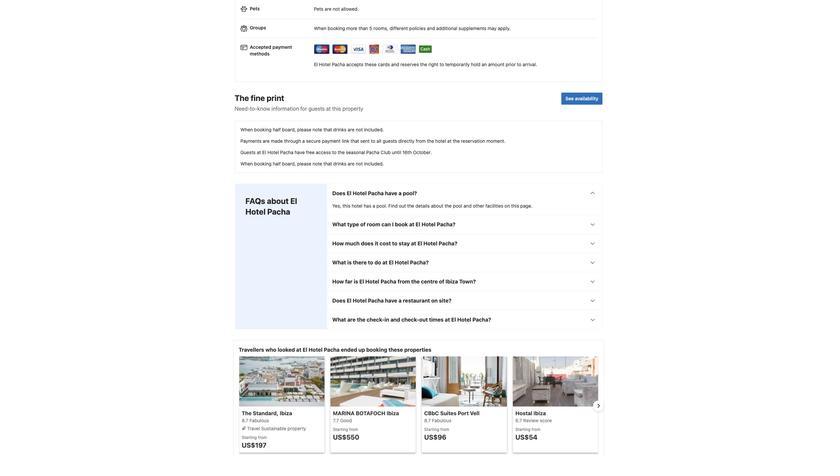 Task type: describe. For each thing, give the bounding box(es) containing it.
does el hotel pacha have a restaurant on site?
[[333, 298, 452, 304]]

5
[[370, 25, 373, 31]]

the fine print need-to-know information for guests at this property
[[235, 93, 364, 112]]

yes,
[[333, 203, 342, 209]]

starting for us$54
[[516, 427, 531, 432]]

different
[[390, 25, 408, 31]]

at inside what are the check-in and check-out times at el hotel pacha? dropdown button
[[445, 317, 450, 323]]

supplements
[[459, 25, 487, 31]]

2 vertical spatial when
[[241, 161, 253, 167]]

ibiza inside "marina botafoch ibiza 7.7 good"
[[387, 411, 399, 417]]

hold
[[471, 62, 481, 67]]

a right has
[[373, 203, 376, 209]]

need-
[[235, 106, 250, 112]]

payments
[[241, 138, 262, 144]]

starting from us$550
[[333, 427, 360, 441]]

hotel inside accordion control element
[[352, 203, 363, 209]]

print
[[267, 93, 284, 103]]

0 vertical spatial is
[[348, 260, 352, 266]]

2 vertical spatial that
[[324, 161, 332, 167]]

have for does el hotel pacha have a restaurant on site?
[[385, 298, 398, 304]]

marina
[[333, 411, 355, 417]]

travel
[[247, 426, 260, 432]]

there
[[353, 260, 367, 266]]

to inside dropdown button
[[368, 260, 374, 266]]

the for the fine print
[[235, 93, 249, 103]]

cbbc
[[425, 411, 439, 417]]

are down seasonal
[[348, 161, 355, 167]]

guests inside the fine print need-to-know information for guests at this property
[[309, 106, 325, 112]]

free
[[306, 150, 315, 155]]

hostal ibiza 6.7 review score
[[516, 411, 552, 424]]

cash
[[421, 46, 430, 51]]

the left the "right"
[[421, 62, 428, 67]]

to right the "right"
[[440, 62, 444, 67]]

the inside how far is el hotel pacha from the centre of ibiza town? dropdown button
[[412, 279, 420, 285]]

el inside faqs about el hotel pacha
[[291, 196, 297, 206]]

to right prior
[[517, 62, 522, 67]]

starting from us$54
[[516, 427, 541, 441]]

methods
[[250, 51, 270, 57]]

guests at el hotel pacha have free access to the seasonal pacha club until 16th october.
[[241, 150, 432, 155]]

booking up payments
[[254, 127, 272, 133]]

room
[[367, 222, 381, 228]]

pacha? down pool
[[437, 222, 456, 228]]

have for does el hotel pacha have a pool?
[[385, 190, 398, 196]]

what type of room can i book at el hotel pacha? button
[[327, 215, 603, 234]]

2 half from the top
[[273, 161, 281, 167]]

and right cards
[[391, 62, 400, 67]]

what for what type of room can i book at el hotel pacha?
[[333, 222, 346, 228]]

7.7 good
[[333, 418, 352, 424]]

secure
[[306, 138, 321, 144]]

until
[[392, 150, 401, 155]]

than
[[359, 25, 368, 31]]

us$54
[[516, 434, 538, 441]]

visa image
[[351, 44, 366, 54]]

more
[[347, 25, 358, 31]]

looked
[[278, 347, 295, 353]]

pool?
[[403, 190, 417, 196]]

fine
[[251, 93, 265, 103]]

how for how much does it cost to stay at el hotel pacha?
[[333, 241, 344, 247]]

from for us$550
[[349, 427, 358, 432]]

far
[[345, 279, 353, 285]]

score
[[540, 418, 552, 424]]

from up october.
[[416, 138, 426, 144]]

properties
[[405, 347, 432, 353]]

1 vertical spatial is
[[354, 279, 358, 285]]

what are the check-in and check-out times at el hotel pacha?
[[333, 317, 492, 323]]

centre
[[421, 279, 438, 285]]

suites
[[441, 411, 457, 417]]

what is there to do at el hotel pacha? button
[[327, 253, 603, 272]]

0 vertical spatial have
[[295, 150, 305, 155]]

to left all at the left top of page
[[371, 138, 376, 144]]

pacha? inside dropdown button
[[439, 241, 458, 247]]

1 vertical spatial when
[[241, 127, 253, 133]]

1 vertical spatial not
[[356, 127, 363, 133]]

see availability button
[[562, 93, 603, 105]]

pets are not allowed.
[[314, 6, 359, 12]]

16th
[[403, 150, 412, 155]]

i
[[392, 222, 394, 228]]

at inside what type of room can i book at el hotel pacha? dropdown button
[[410, 222, 415, 228]]

2 please from the top
[[297, 161, 312, 167]]

to-
[[250, 106, 258, 112]]

on inside dropdown button
[[432, 298, 438, 304]]

payment inside accepted payment methods
[[273, 44, 292, 50]]

does el hotel pacha have a pool?
[[333, 190, 417, 196]]

starting for us$197
[[242, 435, 257, 440]]

payments are made through a secure payment link that sent to all guests directly from the hotel at the reservation moment.
[[241, 138, 506, 144]]

the standard, ibiza 8.7 fabulous
[[242, 411, 292, 424]]

the left pool
[[445, 203, 452, 209]]

the inside what are the check-in and check-out times at el hotel pacha? dropdown button
[[357, 317, 366, 323]]

1 vertical spatial guests
[[383, 138, 397, 144]]

travel sustainable property
[[246, 426, 306, 432]]

are for what
[[348, 317, 356, 323]]

at inside the fine print need-to-know information for guests at this property
[[326, 106, 331, 112]]

ibiza inside the hostal ibiza 6.7 review score
[[534, 411, 546, 417]]

the left details at top
[[408, 203, 415, 209]]

0 horizontal spatial these
[[365, 62, 377, 67]]

2 check- from the left
[[402, 317, 420, 323]]

1 horizontal spatial hotel
[[436, 138, 446, 144]]

how much does it cost to stay at el hotel pacha?
[[333, 241, 458, 247]]

who
[[266, 347, 277, 353]]

through
[[284, 138, 301, 144]]

to inside dropdown button
[[392, 241, 398, 247]]

american express image
[[401, 44, 416, 54]]

up
[[359, 347, 365, 353]]

about inside accordion control element
[[431, 203, 444, 209]]

1 horizontal spatial payment
[[322, 138, 341, 144]]

8.7 fabulous inside the cbbc suites port vell 8.7 fabulous
[[425, 418, 452, 424]]

starting for us$550
[[333, 427, 348, 432]]

starting for us$96
[[425, 427, 440, 432]]

a left secure in the left top of the page
[[303, 138, 305, 144]]

standard,
[[253, 411, 279, 417]]

what type of room can i book at el hotel pacha?
[[333, 222, 456, 228]]

2 when booking half board, please note that drinks are not included. from the top
[[241, 161, 384, 167]]

0 vertical spatial of
[[361, 222, 366, 228]]

to right access
[[332, 150, 337, 155]]

from for us$197
[[258, 435, 267, 440]]

travellers
[[239, 347, 264, 353]]

sustainable
[[261, 426, 287, 432]]

accepts
[[347, 62, 364, 67]]

marina botafoch ibiza 7.7 good
[[333, 411, 399, 424]]

temporarily
[[446, 62, 470, 67]]

are up link
[[348, 127, 355, 133]]

this inside the fine print need-to-know information for guests at this property
[[333, 106, 341, 112]]

hostal
[[516, 411, 533, 417]]

at left the reservation
[[448, 138, 452, 144]]

faqs
[[246, 196, 265, 206]]

may
[[488, 25, 497, 31]]

town?
[[460, 279, 476, 285]]

moment.
[[487, 138, 506, 144]]

details
[[416, 203, 430, 209]]

property inside region
[[288, 426, 306, 432]]

does
[[361, 241, 374, 247]]

2 drinks from the top
[[334, 161, 347, 167]]

arrival.
[[523, 62, 538, 67]]

1 vertical spatial that
[[351, 138, 359, 144]]

club
[[381, 150, 391, 155]]

allowed.
[[341, 6, 359, 12]]

pacha inside faqs about el hotel pacha
[[267, 207, 290, 217]]

at right guests
[[257, 150, 261, 155]]

starting from us$197
[[242, 435, 267, 449]]

accepted payment methods
[[250, 44, 292, 57]]

red 6000 image
[[369, 44, 379, 54]]

prior
[[506, 62, 516, 67]]

1 horizontal spatial this
[[343, 203, 351, 209]]



Task type: vqa. For each thing, say whether or not it's contained in the screenshot.


Task type: locate. For each thing, give the bounding box(es) containing it.
accepted payment methods and conditions element
[[241, 41, 597, 56]]

from up us$54
[[532, 427, 541, 432]]

about right the faqs at left top
[[267, 196, 289, 206]]

1 horizontal spatial on
[[505, 203, 510, 209]]

does for does el hotel pacha have a pool?
[[333, 190, 346, 196]]

what left there
[[333, 260, 346, 266]]

starting from us$96
[[425, 427, 450, 441]]

stay
[[399, 241, 410, 247]]

pacha? down does el hotel pacha have a restaurant on site? dropdown button
[[473, 317, 492, 323]]

0 horizontal spatial check-
[[367, 317, 385, 323]]

guests
[[241, 150, 256, 155]]

1 horizontal spatial out
[[420, 317, 428, 323]]

not left the allowed.
[[333, 6, 340, 12]]

the down link
[[338, 150, 345, 155]]

have up "in"
[[385, 298, 398, 304]]

at
[[326, 106, 331, 112], [448, 138, 452, 144], [257, 150, 261, 155], [410, 222, 415, 228], [411, 241, 417, 247], [383, 260, 388, 266], [445, 317, 450, 323], [296, 347, 302, 353]]

on left site?
[[432, 298, 438, 304]]

0 vertical spatial when booking half board, please note that drinks are not included.
[[241, 127, 384, 133]]

pacha inside dropdown button
[[368, 298, 384, 304]]

starting inside starting from us$197
[[242, 435, 257, 440]]

0 horizontal spatial hotel
[[352, 203, 363, 209]]

booking left "more"
[[328, 25, 345, 31]]

1 vertical spatial the
[[242, 411, 252, 417]]

us$197
[[242, 442, 267, 449]]

board, down through
[[282, 161, 296, 167]]

pacha
[[332, 62, 345, 67], [280, 150, 294, 155], [367, 150, 380, 155], [368, 190, 384, 196], [267, 207, 290, 217], [381, 279, 397, 285], [368, 298, 384, 304], [324, 347, 340, 353]]

these
[[365, 62, 377, 67], [389, 347, 403, 353]]

the left centre
[[412, 279, 420, 285]]

2 included. from the top
[[364, 161, 384, 167]]

when up maestro icon
[[314, 25, 327, 31]]

0 vertical spatial note
[[313, 127, 322, 133]]

from inside starting from us$550
[[349, 427, 358, 432]]

1 board, from the top
[[282, 127, 296, 133]]

how much does it cost to stay at el hotel pacha? button
[[327, 234, 603, 253]]

1 vertical spatial board,
[[282, 161, 296, 167]]

this right yes,
[[343, 203, 351, 209]]

1 vertical spatial does
[[333, 298, 346, 304]]

0 vertical spatial board,
[[282, 127, 296, 133]]

what left type
[[333, 222, 346, 228]]

out left times
[[420, 317, 428, 323]]

to left stay
[[392, 241, 398, 247]]

1 horizontal spatial check-
[[402, 317, 420, 323]]

1 vertical spatial how
[[333, 279, 344, 285]]

about inside faqs about el hotel pacha
[[267, 196, 289, 206]]

page.
[[521, 203, 533, 209]]

when booking more than 5 rooms, different policies and additional supplements may apply.
[[314, 25, 511, 31]]

ibiza inside the standard, ibiza 8.7 fabulous
[[280, 411, 292, 417]]

starting up us$54
[[516, 427, 531, 432]]

are up ended
[[348, 317, 356, 323]]

0 horizontal spatial pets
[[250, 6, 260, 11]]

find
[[389, 203, 398, 209]]

out inside what are the check-in and check-out times at el hotel pacha? dropdown button
[[420, 317, 428, 323]]

drinks up link
[[334, 127, 347, 133]]

are inside dropdown button
[[348, 317, 356, 323]]

hotel inside faqs about el hotel pacha
[[246, 207, 266, 217]]

out
[[399, 203, 406, 209], [420, 317, 428, 323]]

from inside starting from us$96
[[441, 427, 450, 432]]

0 vertical spatial payment
[[273, 44, 292, 50]]

1 vertical spatial half
[[273, 161, 281, 167]]

ibiza
[[446, 279, 458, 285], [280, 411, 292, 417], [387, 411, 399, 417], [534, 411, 546, 417]]

maestro image
[[314, 44, 330, 54]]

pool.
[[377, 203, 387, 209]]

what is there to do at el hotel pacha?
[[333, 260, 429, 266]]

drinks
[[334, 127, 347, 133], [334, 161, 347, 167]]

how far is el hotel pacha from the centre of ibiza town? button
[[327, 272, 603, 291]]

at right stay
[[411, 241, 417, 247]]

0 vertical spatial included.
[[364, 127, 384, 133]]

the inside the fine print need-to-know information for guests at this property
[[235, 93, 249, 103]]

out right the find
[[399, 203, 406, 209]]

does inside dropdown button
[[333, 190, 346, 196]]

availability
[[575, 96, 599, 102]]

accepted
[[250, 44, 271, 50]]

port
[[458, 411, 469, 417]]

from inside starting from us$54
[[532, 427, 541, 432]]

0 vertical spatial the
[[235, 93, 249, 103]]

0 vertical spatial out
[[399, 203, 406, 209]]

amount
[[489, 62, 505, 67]]

policies
[[410, 25, 426, 31]]

has
[[364, 203, 372, 209]]

1 horizontal spatial 8.7 fabulous
[[425, 418, 452, 424]]

cbbc suites port vell 8.7 fabulous
[[425, 411, 480, 424]]

starting down 7.7 good
[[333, 427, 348, 432]]

1 vertical spatial please
[[297, 161, 312, 167]]

yes, this hotel has a pool. find out the details about the pool and other facilities on this page.
[[333, 203, 533, 209]]

a inside does el hotel pacha have a pool? dropdown button
[[399, 190, 402, 196]]

pacha?
[[437, 222, 456, 228], [439, 241, 458, 247], [410, 260, 429, 266], [473, 317, 492, 323]]

these left cards
[[365, 62, 377, 67]]

from inside dropdown button
[[398, 279, 410, 285]]

region containing us$550
[[234, 357, 604, 456]]

the left the reservation
[[453, 138, 460, 144]]

the up october.
[[427, 138, 434, 144]]

property
[[343, 106, 364, 112], [288, 426, 306, 432]]

about right details at top
[[431, 203, 444, 209]]

2 vertical spatial what
[[333, 317, 346, 323]]

1 vertical spatial payment
[[322, 138, 341, 144]]

0 vertical spatial please
[[297, 127, 312, 133]]

ibiza inside dropdown button
[[446, 279, 458, 285]]

does up yes,
[[333, 190, 346, 196]]

1 horizontal spatial is
[[354, 279, 358, 285]]

0 vertical spatial drinks
[[334, 127, 347, 133]]

to
[[440, 62, 444, 67], [517, 62, 522, 67], [371, 138, 376, 144], [332, 150, 337, 155], [392, 241, 398, 247], [368, 260, 374, 266]]

0 horizontal spatial of
[[361, 222, 366, 228]]

1 vertical spatial these
[[389, 347, 403, 353]]

hotel left has
[[352, 203, 363, 209]]

and right "in"
[[391, 317, 401, 323]]

and inside dropdown button
[[391, 317, 401, 323]]

the up 'travel' at the bottom
[[242, 411, 252, 417]]

how inside dropdown button
[[333, 279, 344, 285]]

6.7 review
[[516, 418, 539, 424]]

not up sent
[[356, 127, 363, 133]]

does inside dropdown button
[[333, 298, 346, 304]]

this left page.
[[512, 203, 520, 209]]

accordion control element
[[327, 184, 603, 330]]

drinks down guests at el hotel pacha have free access to the seasonal pacha club until 16th october.
[[334, 161, 347, 167]]

is left there
[[348, 260, 352, 266]]

1 horizontal spatial guests
[[383, 138, 397, 144]]

when
[[314, 25, 327, 31], [241, 127, 253, 133], [241, 161, 253, 167]]

included.
[[364, 127, 384, 133], [364, 161, 384, 167]]

ibiza left town?
[[446, 279, 458, 285]]

0 vertical spatial does
[[333, 190, 346, 196]]

0 vertical spatial not
[[333, 6, 340, 12]]

from for us$96
[[441, 427, 450, 432]]

2 does from the top
[[333, 298, 346, 304]]

the up need-
[[235, 93, 249, 103]]

0 horizontal spatial guests
[[309, 106, 325, 112]]

booking down guests
[[254, 161, 272, 167]]

property right sustainable
[[288, 426, 306, 432]]

of right centre
[[439, 279, 445, 285]]

note up secure in the left top of the page
[[313, 127, 322, 133]]

0 horizontal spatial 8.7 fabulous
[[242, 418, 269, 424]]

1 included. from the top
[[364, 127, 384, 133]]

have inside dropdown button
[[385, 298, 398, 304]]

1 vertical spatial drinks
[[334, 161, 347, 167]]

from up us$197
[[258, 435, 267, 440]]

reservation
[[461, 138, 486, 144]]

note down access
[[313, 161, 322, 167]]

0 horizontal spatial about
[[267, 196, 289, 206]]

check- down restaurant
[[402, 317, 420, 323]]

does down far
[[333, 298, 346, 304]]

please down the free
[[297, 161, 312, 167]]

1 vertical spatial included.
[[364, 161, 384, 167]]

ibiza up score
[[534, 411, 546, 417]]

0 horizontal spatial is
[[348, 260, 352, 266]]

not down seasonal
[[356, 161, 363, 167]]

0 vertical spatial property
[[343, 106, 364, 112]]

0 horizontal spatial property
[[288, 426, 306, 432]]

half
[[273, 127, 281, 133], [273, 161, 281, 167]]

travellers who looked at el hotel pacha ended up booking these properties
[[239, 347, 432, 353]]

other
[[473, 203, 485, 209]]

0 vertical spatial when
[[314, 25, 327, 31]]

1 vertical spatial have
[[385, 190, 398, 196]]

starting inside starting from us$550
[[333, 427, 348, 432]]

region
[[234, 357, 604, 456]]

on
[[505, 203, 510, 209], [432, 298, 438, 304]]

1 when booking half board, please note that drinks are not included. from the top
[[241, 127, 384, 133]]

property inside the fine print need-to-know information for guests at this property
[[343, 106, 364, 112]]

have inside dropdown button
[[385, 190, 398, 196]]

1 vertical spatial hotel
[[352, 203, 363, 209]]

1 horizontal spatial of
[[439, 279, 445, 285]]

1 note from the top
[[313, 127, 322, 133]]

a left pool?
[[399, 190, 402, 196]]

groups
[[250, 25, 266, 31]]

are left made
[[263, 138, 270, 144]]

times
[[429, 317, 444, 323]]

to left the do
[[368, 260, 374, 266]]

hotel
[[319, 62, 331, 67], [268, 150, 279, 155], [353, 190, 367, 196], [246, 207, 266, 217], [422, 222, 436, 228], [424, 241, 438, 247], [395, 260, 409, 266], [366, 279, 380, 285], [353, 298, 367, 304], [458, 317, 472, 323], [309, 347, 323, 353]]

how left far
[[333, 279, 344, 285]]

ibiza right botafoch
[[387, 411, 399, 417]]

0 vertical spatial guests
[[309, 106, 325, 112]]

when booking half board, please note that drinks are not included. down the free
[[241, 161, 384, 167]]

cost
[[380, 241, 391, 247]]

guests
[[309, 106, 325, 112], [383, 138, 397, 144]]

1 vertical spatial what
[[333, 260, 346, 266]]

1 vertical spatial of
[[439, 279, 445, 285]]

1 please from the top
[[297, 127, 312, 133]]

2 8.7 fabulous from the left
[[425, 418, 452, 424]]

3 what from the top
[[333, 317, 346, 323]]

2 board, from the top
[[282, 161, 296, 167]]

board, up through
[[282, 127, 296, 133]]

2 horizontal spatial this
[[512, 203, 520, 209]]

does for does el hotel pacha have a restaurant on site?
[[333, 298, 346, 304]]

0 vertical spatial half
[[273, 127, 281, 133]]

starting up us$197
[[242, 435, 257, 440]]

half up made
[[273, 127, 281, 133]]

directly
[[399, 138, 415, 144]]

sent
[[361, 138, 370, 144]]

0 vertical spatial hotel
[[436, 138, 446, 144]]

for
[[301, 106, 307, 112]]

that down access
[[324, 161, 332, 167]]

does el hotel pacha have a pool? button
[[327, 184, 603, 203]]

know
[[257, 106, 270, 112]]

2 how from the top
[[333, 279, 344, 285]]

2 vertical spatial have
[[385, 298, 398, 304]]

1 does from the top
[[333, 190, 346, 196]]

what
[[333, 222, 346, 228], [333, 260, 346, 266], [333, 317, 346, 323]]

that
[[324, 127, 332, 133], [351, 138, 359, 144], [324, 161, 332, 167]]

1 vertical spatial out
[[420, 317, 428, 323]]

the for the standard, ibiza
[[242, 411, 252, 417]]

reserves
[[401, 62, 419, 67]]

when booking half board, please note that drinks are not included. up secure in the left top of the page
[[241, 127, 384, 133]]

1 horizontal spatial about
[[431, 203, 444, 209]]

have up the find
[[385, 190, 398, 196]]

the inside the standard, ibiza 8.7 fabulous
[[242, 411, 252, 417]]

8.7 fabulous inside the standard, ibiza 8.7 fabulous
[[242, 418, 269, 424]]

0 vertical spatial what
[[333, 222, 346, 228]]

check- down does el hotel pacha have a restaurant on site?
[[367, 317, 385, 323]]

and right "policies"
[[427, 25, 435, 31]]

at inside what is there to do at el hotel pacha? dropdown button
[[383, 260, 388, 266]]

from inside starting from us$197
[[258, 435, 267, 440]]

from for us$54
[[532, 427, 541, 432]]

1 vertical spatial on
[[432, 298, 438, 304]]

restaurant
[[403, 298, 430, 304]]

1 horizontal spatial these
[[389, 347, 403, 353]]

1 vertical spatial property
[[288, 426, 306, 432]]

note
[[313, 127, 322, 133], [313, 161, 322, 167]]

1 horizontal spatial property
[[343, 106, 364, 112]]

starting inside starting from us$96
[[425, 427, 440, 432]]

how far is el hotel pacha from the centre of ibiza town?
[[333, 279, 476, 285]]

faqs about el hotel pacha
[[246, 196, 297, 217]]

a left restaurant
[[399, 298, 402, 304]]

pets left the allowed.
[[314, 6, 324, 12]]

1 check- from the left
[[367, 317, 385, 323]]

mastercard image
[[333, 44, 348, 54]]

2 note from the top
[[313, 161, 322, 167]]

pets for pets
[[250, 6, 260, 11]]

how left much
[[333, 241, 344, 247]]

facilities
[[486, 203, 504, 209]]

1 what from the top
[[333, 222, 346, 228]]

right
[[429, 62, 439, 67]]

guests right for
[[309, 106, 325, 112]]

pets for pets are not allowed.
[[314, 6, 324, 12]]

0 horizontal spatial out
[[399, 203, 406, 209]]

when up payments
[[241, 127, 253, 133]]

are for pets
[[325, 6, 332, 12]]

out for find
[[399, 203, 406, 209]]

1 8.7 fabulous from the left
[[242, 418, 269, 424]]

0 vertical spatial how
[[333, 241, 344, 247]]

0 vertical spatial that
[[324, 127, 332, 133]]

half down made
[[273, 161, 281, 167]]

out for check-
[[420, 317, 428, 323]]

what up travellers who looked at el hotel pacha ended up booking these properties
[[333, 317, 346, 323]]

at right for
[[326, 106, 331, 112]]

when down guests
[[241, 161, 253, 167]]

payment
[[273, 44, 292, 50], [322, 138, 341, 144]]

0 horizontal spatial payment
[[273, 44, 292, 50]]

0 vertical spatial these
[[365, 62, 377, 67]]

1 vertical spatial note
[[313, 161, 322, 167]]

1 vertical spatial when booking half board, please note that drinks are not included.
[[241, 161, 384, 167]]

0 vertical spatial on
[[505, 203, 510, 209]]

what for what are the check-in and check-out times at el hotel pacha?
[[333, 317, 346, 323]]

booking right up
[[367, 347, 388, 353]]

in
[[385, 317, 390, 323]]

information
[[272, 106, 299, 112]]

pacha? up centre
[[410, 260, 429, 266]]

starting inside starting from us$54
[[516, 427, 531, 432]]

1 how from the top
[[333, 241, 344, 247]]

made
[[271, 138, 283, 144]]

are for payments
[[263, 138, 270, 144]]

that up access
[[324, 127, 332, 133]]

0 horizontal spatial this
[[333, 106, 341, 112]]

that right link
[[351, 138, 359, 144]]

2 what from the top
[[333, 260, 346, 266]]

from
[[416, 138, 426, 144], [398, 279, 410, 285], [349, 427, 358, 432], [441, 427, 450, 432], [532, 427, 541, 432], [258, 435, 267, 440]]

ibiza up "travel sustainable property"
[[280, 411, 292, 417]]

2 vertical spatial not
[[356, 161, 363, 167]]

8.7 fabulous down cbbc
[[425, 418, 452, 424]]

a inside does el hotel pacha have a restaurant on site? dropdown button
[[399, 298, 402, 304]]

pets up groups
[[250, 6, 260, 11]]

how inside dropdown button
[[333, 241, 344, 247]]

1 half from the top
[[273, 127, 281, 133]]

how for how far is el hotel pacha from the centre of ibiza town?
[[333, 279, 344, 285]]

1 horizontal spatial pets
[[314, 6, 324, 12]]

from up does el hotel pacha have a restaurant on site?
[[398, 279, 410, 285]]

check-
[[367, 317, 385, 323], [402, 317, 420, 323]]

8.7 fabulous
[[242, 418, 269, 424], [425, 418, 452, 424]]

does
[[333, 190, 346, 196], [333, 298, 346, 304]]

what for what is there to do at el hotel pacha?
[[333, 260, 346, 266]]

site?
[[439, 298, 452, 304]]

this right for
[[333, 106, 341, 112]]

about
[[267, 196, 289, 206], [431, 203, 444, 209]]

vell
[[470, 411, 480, 417]]

all
[[377, 138, 382, 144]]

at right looked at left bottom
[[296, 347, 302, 353]]

at right book
[[410, 222, 415, 228]]

included. up payments are made through a secure payment link that sent to all guests directly from the hotel at the reservation moment. in the top of the page
[[364, 127, 384, 133]]

rooms,
[[374, 25, 389, 31]]

and right pool
[[464, 203, 472, 209]]

diners club image
[[382, 44, 398, 54]]

0 horizontal spatial on
[[432, 298, 438, 304]]

included. down 'club'
[[364, 161, 384, 167]]

property up link
[[343, 106, 364, 112]]

1 drinks from the top
[[334, 127, 347, 133]]

not
[[333, 6, 340, 12], [356, 127, 363, 133], [356, 161, 363, 167]]

at inside the how much does it cost to stay at el hotel pacha? dropdown button
[[411, 241, 417, 247]]

pacha? down what type of room can i book at el hotel pacha? dropdown button
[[439, 241, 458, 247]]



